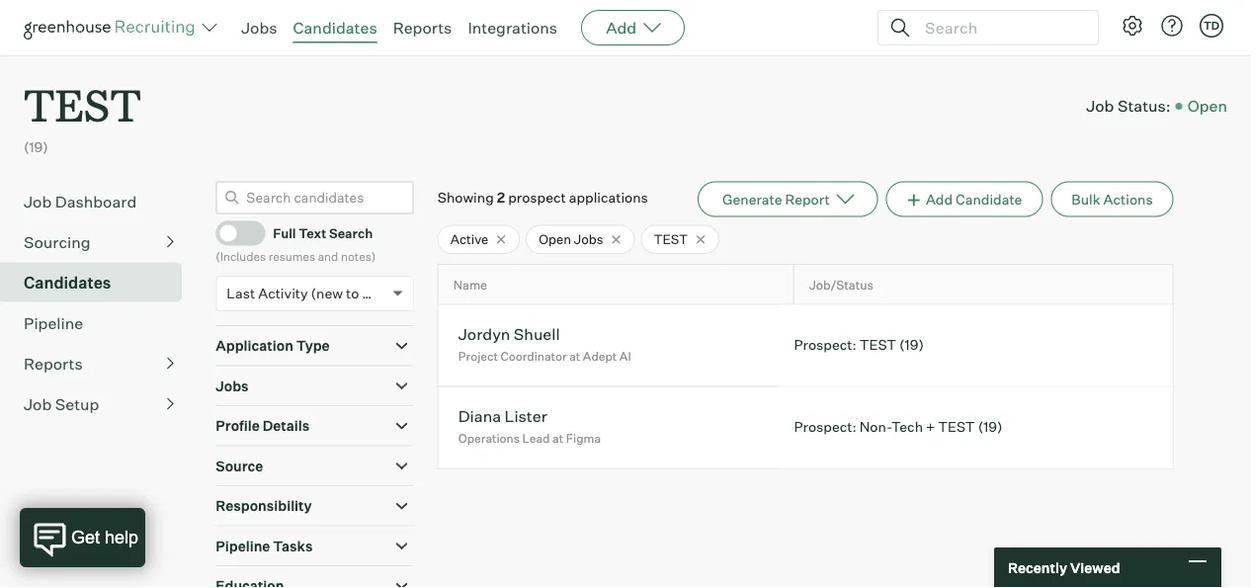 Task type: locate. For each thing, give the bounding box(es) containing it.
last activity (new to old)
[[227, 285, 388, 302]]

project
[[458, 349, 498, 364]]

candidates
[[293, 18, 377, 38], [24, 273, 111, 292]]

0 vertical spatial reports link
[[393, 18, 452, 38]]

0 horizontal spatial candidates
[[24, 273, 111, 292]]

coordinator
[[501, 349, 567, 364]]

at
[[570, 349, 581, 364], [553, 431, 564, 446]]

tasks
[[273, 538, 313, 555]]

bulk actions link
[[1051, 182, 1174, 217]]

1 horizontal spatial open
[[1188, 96, 1228, 116]]

pipeline down responsibility
[[216, 538, 270, 555]]

0 vertical spatial jobs
[[241, 18, 277, 38]]

0 horizontal spatial candidates link
[[24, 271, 174, 294]]

applications
[[569, 189, 648, 206]]

0 vertical spatial candidates link
[[293, 18, 377, 38]]

candidates link down "sourcing" 'link' at the top of page
[[24, 271, 174, 294]]

1 vertical spatial add
[[926, 191, 953, 208]]

adept
[[583, 349, 617, 364]]

job for job dashboard
[[24, 192, 52, 211]]

job up sourcing
[[24, 192, 52, 211]]

lead
[[523, 431, 550, 446]]

1 horizontal spatial add
[[926, 191, 953, 208]]

shuell
[[514, 324, 560, 344]]

2 prospect: from the top
[[794, 418, 857, 435]]

prospect: for shuell
[[794, 336, 857, 353]]

(19) down test link
[[24, 139, 48, 156]]

1 vertical spatial candidates link
[[24, 271, 174, 294]]

(19) up tech
[[900, 336, 924, 353]]

application type
[[216, 337, 330, 355]]

test
[[24, 75, 141, 133], [654, 231, 688, 247], [860, 336, 897, 353], [939, 418, 976, 435]]

checkmark image
[[225, 226, 240, 239]]

job dashboard link
[[24, 190, 174, 213]]

(19)
[[24, 139, 48, 156], [900, 336, 924, 353], [979, 418, 1003, 435]]

candidates right jobs link
[[293, 18, 377, 38]]

pipeline
[[24, 313, 83, 333], [216, 538, 270, 555]]

prospect: left non- at right
[[794, 418, 857, 435]]

1 horizontal spatial (19)
[[900, 336, 924, 353]]

0 horizontal spatial reports link
[[24, 352, 174, 375]]

0 vertical spatial reports
[[393, 18, 452, 38]]

1 horizontal spatial at
[[570, 349, 581, 364]]

last
[[227, 285, 255, 302]]

0 vertical spatial job
[[1087, 96, 1115, 116]]

add candidate
[[926, 191, 1023, 208]]

job
[[1087, 96, 1115, 116], [24, 192, 52, 211], [24, 394, 52, 414]]

bulk
[[1072, 191, 1101, 208]]

1 horizontal spatial pipeline
[[216, 538, 270, 555]]

0 horizontal spatial pipeline
[[24, 313, 83, 333]]

resumes
[[269, 249, 315, 264]]

add inside popup button
[[606, 18, 637, 38]]

application
[[216, 337, 294, 355]]

open down showing 2 prospect applications
[[539, 231, 571, 247]]

open
[[1188, 96, 1228, 116], [539, 231, 571, 247]]

1 vertical spatial pipeline
[[216, 538, 270, 555]]

job setup link
[[24, 392, 174, 416]]

add candidate link
[[887, 182, 1043, 217]]

1 vertical spatial at
[[553, 431, 564, 446]]

pipeline down sourcing
[[24, 313, 83, 333]]

old)
[[362, 285, 388, 302]]

job/status
[[809, 277, 874, 292]]

1 horizontal spatial reports link
[[393, 18, 452, 38]]

add
[[606, 18, 637, 38], [926, 191, 953, 208]]

figma
[[566, 431, 601, 446]]

2 vertical spatial (19)
[[979, 418, 1003, 435]]

0 vertical spatial pipeline
[[24, 313, 83, 333]]

reports link down pipeline link
[[24, 352, 174, 375]]

0 vertical spatial (19)
[[24, 139, 48, 156]]

prospect:
[[794, 336, 857, 353], [794, 418, 857, 435]]

0 horizontal spatial reports
[[24, 354, 83, 373]]

candidates down sourcing
[[24, 273, 111, 292]]

0 horizontal spatial at
[[553, 431, 564, 446]]

at right lead
[[553, 431, 564, 446]]

generate report button
[[698, 182, 879, 217]]

2 vertical spatial job
[[24, 394, 52, 414]]

add button
[[582, 10, 685, 45]]

at inside jordyn shuell project coordinator at adept ai
[[570, 349, 581, 364]]

Search text field
[[921, 13, 1081, 42]]

setup
[[55, 394, 99, 414]]

pipeline tasks
[[216, 538, 313, 555]]

open for open
[[1188, 96, 1228, 116]]

candidates link
[[293, 18, 377, 38], [24, 271, 174, 294]]

at left adept
[[570, 349, 581, 364]]

full text search (includes resumes and notes)
[[216, 225, 376, 264]]

profile details
[[216, 417, 310, 435]]

reports link
[[393, 18, 452, 38], [24, 352, 174, 375]]

open right status:
[[1188, 96, 1228, 116]]

candidates link right jobs link
[[293, 18, 377, 38]]

1 horizontal spatial candidates link
[[293, 18, 377, 38]]

(19) inside "test (19)"
[[24, 139, 48, 156]]

type
[[296, 337, 330, 355]]

1 prospect: from the top
[[794, 336, 857, 353]]

greenhouse recruiting image
[[24, 16, 202, 40]]

0 vertical spatial open
[[1188, 96, 1228, 116]]

configure image
[[1121, 14, 1145, 38]]

viewed
[[1071, 559, 1121, 576]]

to
[[346, 285, 359, 302]]

1 vertical spatial reports link
[[24, 352, 174, 375]]

sourcing link
[[24, 230, 174, 254]]

prospect: down job/status
[[794, 336, 857, 353]]

actions
[[1104, 191, 1153, 208]]

1 vertical spatial candidates
[[24, 273, 111, 292]]

reports
[[393, 18, 452, 38], [24, 354, 83, 373]]

0 vertical spatial at
[[570, 349, 581, 364]]

reports up job setup
[[24, 354, 83, 373]]

1 vertical spatial prospect:
[[794, 418, 857, 435]]

0 vertical spatial prospect:
[[794, 336, 857, 353]]

+
[[926, 418, 936, 435]]

0 vertical spatial add
[[606, 18, 637, 38]]

responsibility
[[216, 498, 312, 515]]

prospect: non-tech + test (19)
[[794, 418, 1003, 435]]

2 horizontal spatial (19)
[[979, 418, 1003, 435]]

1 vertical spatial job
[[24, 192, 52, 211]]

(new
[[311, 285, 343, 302]]

pipeline for pipeline
[[24, 313, 83, 333]]

lister
[[505, 407, 548, 426]]

diana lister operations lead at figma
[[458, 407, 601, 446]]

diana
[[458, 407, 501, 426]]

jordyn shuell link
[[458, 324, 560, 347]]

text
[[299, 225, 327, 241]]

0 vertical spatial candidates
[[293, 18, 377, 38]]

reports link left integrations link
[[393, 18, 452, 38]]

1 vertical spatial open
[[539, 231, 571, 247]]

jobs
[[241, 18, 277, 38], [574, 231, 604, 247], [216, 377, 249, 395]]

ai
[[620, 349, 631, 364]]

1 horizontal spatial reports
[[393, 18, 452, 38]]

non-
[[860, 418, 892, 435]]

job left the setup
[[24, 394, 52, 414]]

1 horizontal spatial candidates
[[293, 18, 377, 38]]

1 vertical spatial (19)
[[900, 336, 924, 353]]

prospect
[[508, 189, 566, 206]]

td
[[1204, 19, 1220, 32]]

0 horizontal spatial (19)
[[24, 139, 48, 156]]

1 vertical spatial jobs
[[574, 231, 604, 247]]

at inside diana lister operations lead at figma
[[553, 431, 564, 446]]

job left status:
[[1087, 96, 1115, 116]]

reports left integrations link
[[393, 18, 452, 38]]

recently
[[1009, 559, 1068, 576]]

0 horizontal spatial open
[[539, 231, 571, 247]]

(19) right +
[[979, 418, 1003, 435]]

0 horizontal spatial add
[[606, 18, 637, 38]]



Task type: vqa. For each thing, say whether or not it's contained in the screenshot.
"Candidate Bulk Import"
no



Task type: describe. For each thing, give the bounding box(es) containing it.
1 vertical spatial reports
[[24, 354, 83, 373]]

recently viewed
[[1009, 559, 1121, 576]]

td button
[[1196, 10, 1228, 42]]

candidate reports are now available! apply filters and select "view in app" element
[[698, 182, 879, 217]]

report
[[786, 191, 830, 208]]

prospect: test (19)
[[794, 336, 924, 353]]

job for job setup
[[24, 394, 52, 414]]

active
[[451, 231, 489, 247]]

bulk actions
[[1072, 191, 1153, 208]]

status:
[[1118, 96, 1171, 116]]

td button
[[1200, 14, 1224, 38]]

profile
[[216, 417, 260, 435]]

source
[[216, 457, 263, 475]]

jordyn shuell project coordinator at adept ai
[[458, 324, 631, 364]]

2 vertical spatial jobs
[[216, 377, 249, 395]]

job dashboard
[[24, 192, 137, 211]]

tech
[[892, 418, 924, 435]]

2
[[497, 189, 505, 206]]

last activity (new to old) option
[[227, 285, 388, 302]]

notes)
[[341, 249, 376, 264]]

at for shuell
[[570, 349, 581, 364]]

jordyn
[[458, 324, 511, 344]]

jobs link
[[241, 18, 277, 38]]

pipeline for pipeline tasks
[[216, 538, 270, 555]]

search
[[329, 225, 373, 241]]

integrations
[[468, 18, 558, 38]]

details
[[263, 417, 310, 435]]

job setup
[[24, 394, 99, 414]]

pipeline link
[[24, 311, 174, 335]]

activity
[[258, 285, 308, 302]]

full
[[273, 225, 296, 241]]

integrations link
[[468, 18, 558, 38]]

dashboard
[[55, 192, 137, 211]]

test (19)
[[24, 75, 141, 156]]

showing
[[438, 189, 494, 206]]

Search candidates field
[[216, 182, 414, 214]]

open for open jobs
[[539, 231, 571, 247]]

generate report
[[723, 191, 830, 208]]

diana lister link
[[458, 407, 548, 429]]

sourcing
[[24, 232, 91, 252]]

add for add
[[606, 18, 637, 38]]

name
[[454, 277, 487, 292]]

showing 2 prospect applications
[[438, 189, 648, 206]]

prospect: for lister
[[794, 418, 857, 435]]

add for add candidate
[[926, 191, 953, 208]]

generate
[[723, 191, 783, 208]]

candidate
[[956, 191, 1023, 208]]

open jobs
[[539, 231, 604, 247]]

at for lister
[[553, 431, 564, 446]]

(includes
[[216, 249, 266, 264]]

job status:
[[1087, 96, 1171, 116]]

operations
[[458, 431, 520, 446]]

and
[[318, 249, 339, 264]]

test link
[[24, 55, 141, 138]]

job for job status:
[[1087, 96, 1115, 116]]



